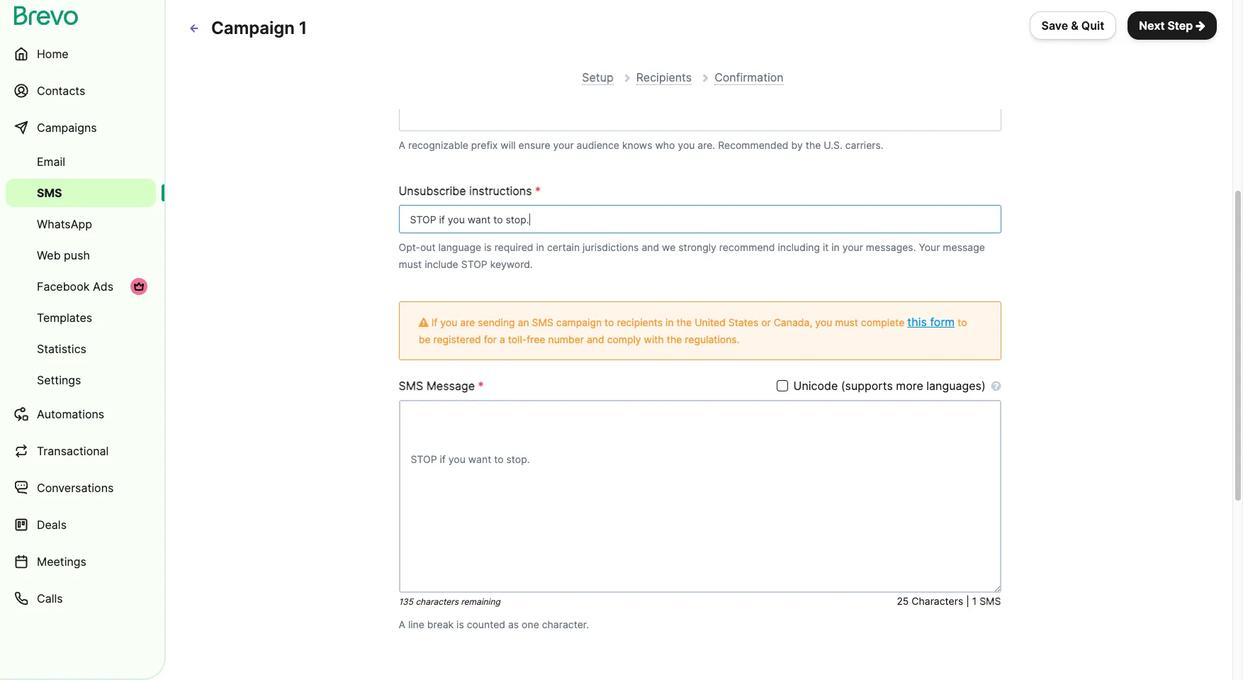 Task type: describe. For each thing, give the bounding box(es) containing it.
stop.
[[507, 453, 530, 465]]

|
[[967, 595, 970, 607]]

next
[[1140, 18, 1165, 33]]

you right "if"
[[441, 316, 458, 328]]

135
[[399, 596, 413, 607]]

setup link
[[582, 70, 614, 85]]

languages)
[[927, 379, 986, 393]]

the inside if you are sending an sms campaign to recipients in the united states or canada, you must complete this form
[[677, 316, 692, 328]]

1 vertical spatial 1
[[973, 595, 977, 607]]

u.s.
[[824, 139, 843, 151]]

prefix
[[471, 139, 498, 151]]

confirmation
[[715, 70, 784, 84]]

next step button
[[1128, 11, 1218, 40]]

registered
[[434, 333, 481, 345]]

save & quit button
[[1030, 11, 1117, 40]]

* for unsubscribe instructions *
[[535, 184, 541, 198]]

1 vertical spatial stop
[[411, 453, 437, 465]]

arrow right image
[[1196, 20, 1206, 31]]

step
[[1168, 18, 1194, 33]]

unsubscribe instructions *
[[399, 184, 541, 198]]

0 horizontal spatial in
[[536, 241, 545, 253]]

this
[[908, 315, 927, 329]]

sending
[[478, 316, 515, 328]]

2 horizontal spatial in
[[832, 241, 840, 253]]

want
[[469, 453, 492, 465]]

0 horizontal spatial 1
[[299, 18, 307, 38]]

with
[[644, 333, 664, 345]]

canada,
[[774, 316, 813, 328]]

one
[[522, 618, 539, 630]]

recommend
[[720, 241, 775, 253]]

in inside if you are sending an sms campaign to recipients in the united states or canada, you must complete this form
[[666, 316, 674, 328]]

25
[[897, 595, 909, 607]]

email
[[37, 155, 65, 169]]

unicode
[[794, 379, 838, 393]]

stop inside opt-out language is required in certain jurisdictions and we strongly recommend including it in your messages. your message must include stop keyword.
[[461, 258, 488, 270]]

next step
[[1140, 18, 1194, 33]]

ensure
[[519, 139, 551, 151]]

recognizable
[[408, 139, 469, 151]]

0 vertical spatial the
[[806, 139, 821, 151]]

for
[[484, 333, 497, 345]]

* for sms message *
[[478, 379, 484, 393]]

campaigns
[[37, 121, 97, 135]]

statistics
[[37, 342, 86, 356]]

include
[[425, 258, 459, 270]]

regulations.
[[685, 333, 740, 345]]

you right if
[[449, 453, 466, 465]]

if
[[440, 453, 446, 465]]

(supports
[[842, 379, 893, 393]]

you right 'canada,'
[[816, 316, 833, 328]]

exclamation triangle image
[[419, 318, 429, 328]]

number
[[548, 333, 584, 345]]

deals link
[[6, 508, 156, 542]]

this form alert
[[399, 301, 1002, 360]]

unicode (supports more languages)
[[794, 379, 986, 393]]

if you are sending an sms campaign to recipients in the united states or canada, you must complete this form
[[429, 315, 955, 329]]

sms inside if you are sending an sms campaign to recipients in the united states or canada, you must complete this form
[[532, 316, 554, 328]]

is for required
[[484, 241, 492, 253]]

templates
[[37, 311, 92, 325]]

whatsapp
[[37, 217, 92, 231]]

opt-out language is required in certain jurisdictions and we strongly recommend including it in your messages. your message must include stop keyword.
[[399, 241, 986, 270]]

conversations
[[37, 481, 114, 495]]

this form link
[[908, 315, 955, 329]]

characters
[[912, 595, 964, 607]]

are
[[460, 316, 475, 328]]

meetings link
[[6, 545, 156, 579]]

carriers.
[[846, 139, 884, 151]]

break
[[427, 618, 454, 630]]

required
[[495, 241, 534, 253]]

25 characters | 1 sms
[[897, 595, 1002, 607]]

&
[[1072, 18, 1079, 33]]

transactional
[[37, 444, 109, 458]]

jurisdictions
[[583, 241, 639, 253]]

home
[[37, 47, 69, 61]]

a line break is counted as one character.
[[399, 618, 589, 630]]

campaign
[[211, 18, 295, 38]]

ads
[[93, 279, 113, 294]]

is for counted
[[457, 618, 464, 630]]

comply
[[607, 333, 641, 345]]

confirmation link
[[715, 70, 784, 85]]

facebook ads link
[[6, 272, 156, 301]]

will
[[501, 139, 516, 151]]

sms right | on the bottom of page
[[980, 595, 1002, 607]]

it
[[823, 241, 829, 253]]

be
[[419, 333, 431, 345]]

must inside opt-out language is required in certain jurisdictions and we strongly recommend including it in your messages. your message must include stop keyword.
[[399, 258, 422, 270]]

sms message *
[[399, 379, 484, 393]]



Task type: locate. For each thing, give the bounding box(es) containing it.
are.
[[698, 139, 716, 151]]

the right by
[[806, 139, 821, 151]]

0 horizontal spatial and
[[587, 333, 605, 345]]

contacts
[[37, 84, 85, 98]]

a recognizable prefix will ensure your audience knows who you are. recommended by the u.s. carriers.
[[399, 139, 884, 151]]

the right with
[[667, 333, 682, 345]]

to inside to be registered for a toll-free number and comply with the regulations.
[[958, 316, 968, 328]]

0 vertical spatial your
[[553, 139, 574, 151]]

by
[[792, 139, 803, 151]]

remaining
[[461, 596, 500, 607]]

web
[[37, 248, 61, 262]]

or
[[762, 316, 771, 328]]

1 horizontal spatial stop
[[461, 258, 488, 270]]

0 vertical spatial and
[[642, 241, 660, 253]]

language
[[439, 241, 482, 253]]

and left we
[[642, 241, 660, 253]]

facebook
[[37, 279, 90, 294]]

1 horizontal spatial must
[[835, 316, 859, 328]]

automations
[[37, 407, 104, 421]]

out
[[420, 241, 436, 253]]

to up comply
[[605, 316, 614, 328]]

if
[[432, 316, 438, 328]]

more
[[897, 379, 924, 393]]

you
[[678, 139, 695, 151], [441, 316, 458, 328], [816, 316, 833, 328], [449, 453, 466, 465]]

counted
[[467, 618, 506, 630]]

0 vertical spatial *
[[535, 184, 541, 198]]

0 horizontal spatial is
[[457, 618, 464, 630]]

1 right | on the bottom of page
[[973, 595, 977, 607]]

setup
[[582, 70, 614, 84]]

0 vertical spatial stop
[[461, 258, 488, 270]]

0 horizontal spatial to
[[494, 453, 504, 465]]

the inside to be registered for a toll-free number and comply with the regulations.
[[667, 333, 682, 345]]

campaign
[[557, 316, 602, 328]]

knows
[[623, 139, 653, 151]]

recommended
[[718, 139, 789, 151]]

0 horizontal spatial *
[[478, 379, 484, 393]]

sms up free
[[532, 316, 554, 328]]

toll-
[[508, 333, 527, 345]]

web push link
[[6, 241, 156, 269]]

is right break
[[457, 618, 464, 630]]

1 vertical spatial your
[[843, 241, 864, 253]]

0 vertical spatial 1
[[299, 18, 307, 38]]

certain
[[547, 241, 580, 253]]

a for a recognizable prefix will ensure your audience knows who you are. recommended by the u.s. carriers.
[[399, 139, 406, 151]]

stop down language
[[461, 258, 488, 270]]

stop
[[461, 258, 488, 270], [411, 453, 437, 465]]

character.
[[542, 618, 589, 630]]

you left 'are.'
[[678, 139, 695, 151]]

to right form
[[958, 316, 968, 328]]

is inside opt-out language is required in certain jurisdictions and we strongly recommend including it in your messages. your message must include stop keyword.
[[484, 241, 492, 253]]

campaign 1
[[211, 18, 307, 38]]

unsubscribe
[[399, 184, 466, 198]]

1 vertical spatial the
[[677, 316, 692, 328]]

and down campaign
[[587, 333, 605, 345]]

and for number
[[587, 333, 605, 345]]

0 horizontal spatial stop
[[411, 453, 437, 465]]

in right it
[[832, 241, 840, 253]]

1 horizontal spatial to
[[605, 316, 614, 328]]

in left certain
[[536, 241, 545, 253]]

a for a line break is counted as one character.
[[399, 618, 406, 630]]

states
[[729, 316, 759, 328]]

1 vertical spatial a
[[399, 618, 406, 630]]

a left line
[[399, 618, 406, 630]]

recipients
[[637, 70, 692, 84]]

keyword.
[[490, 258, 533, 270]]

audience
[[577, 139, 620, 151]]

1 horizontal spatial and
[[642, 241, 660, 253]]

and inside to be registered for a toll-free number and comply with the regulations.
[[587, 333, 605, 345]]

meetings
[[37, 555, 86, 569]]

instructions
[[469, 184, 532, 198]]

your
[[919, 241, 941, 253]]

must down opt-
[[399, 258, 422, 270]]

strongly
[[679, 241, 717, 253]]

campaigns link
[[6, 111, 156, 145]]

who
[[656, 139, 675, 151]]

settings link
[[6, 366, 156, 394]]

a left recognizable
[[399, 139, 406, 151]]

1 a from the top
[[399, 139, 406, 151]]

question circle image
[[992, 380, 1002, 391]]

sms inside sms link
[[37, 186, 62, 200]]

opt-
[[399, 241, 420, 253]]

* right instructions
[[535, 184, 541, 198]]

1 right "campaign"
[[299, 18, 307, 38]]

recipients
[[617, 316, 663, 328]]

to
[[605, 316, 614, 328], [958, 316, 968, 328], [494, 453, 504, 465]]

and inside opt-out language is required in certain jurisdictions and we strongly recommend including it in your messages. your message must include stop keyword.
[[642, 241, 660, 253]]

transactional link
[[6, 434, 156, 468]]

None text field
[[399, 103, 1002, 131], [399, 205, 1002, 233], [399, 103, 1002, 131], [399, 205, 1002, 233]]

characters
[[416, 596, 459, 607]]

sms down email
[[37, 186, 62, 200]]

sms left 'message'
[[399, 379, 423, 393]]

and for jurisdictions
[[642, 241, 660, 253]]

2 a from the top
[[399, 618, 406, 630]]

as
[[508, 618, 519, 630]]

your inside opt-out language is required in certain jurisdictions and we strongly recommend including it in your messages. your message must include stop keyword.
[[843, 241, 864, 253]]

message
[[943, 241, 986, 253]]

1 vertical spatial and
[[587, 333, 605, 345]]

1 horizontal spatial is
[[484, 241, 492, 253]]

free
[[527, 333, 546, 345]]

your right ensure
[[553, 139, 574, 151]]

calls
[[37, 591, 63, 606]]

messages.
[[866, 241, 917, 253]]

must left complete
[[835, 316, 859, 328]]

to be registered for a toll-free number and comply with the regulations.
[[419, 316, 968, 345]]

1 vertical spatial must
[[835, 316, 859, 328]]

automations link
[[6, 397, 156, 431]]

1 horizontal spatial 1
[[973, 595, 977, 607]]

to right want
[[494, 453, 504, 465]]

None text field
[[400, 412, 996, 440]]

templates link
[[6, 303, 156, 332]]

your
[[553, 139, 574, 151], [843, 241, 864, 253]]

0 horizontal spatial must
[[399, 258, 422, 270]]

contacts link
[[6, 74, 156, 108]]

1 vertical spatial *
[[478, 379, 484, 393]]

conversations link
[[6, 471, 156, 505]]

in right recipients
[[666, 316, 674, 328]]

1 horizontal spatial *
[[535, 184, 541, 198]]

to inside if you are sending an sms campaign to recipients in the united states or canada, you must complete this form
[[605, 316, 614, 328]]

* right 'message'
[[478, 379, 484, 393]]

a
[[399, 139, 406, 151], [399, 618, 406, 630]]

1 horizontal spatial your
[[843, 241, 864, 253]]

push
[[64, 248, 90, 262]]

0 vertical spatial is
[[484, 241, 492, 253]]

and
[[642, 241, 660, 253], [587, 333, 605, 345]]

2 horizontal spatial to
[[958, 316, 968, 328]]

0 vertical spatial must
[[399, 258, 422, 270]]

must
[[399, 258, 422, 270], [835, 316, 859, 328]]

home link
[[6, 37, 156, 71]]

1 horizontal spatial in
[[666, 316, 674, 328]]

2 vertical spatial the
[[667, 333, 682, 345]]

must inside if you are sending an sms campaign to recipients in the united states or canada, you must complete this form
[[835, 316, 859, 328]]

is left required
[[484, 241, 492, 253]]

complete
[[861, 316, 905, 328]]

form
[[931, 315, 955, 329]]

united
[[695, 316, 726, 328]]

0 horizontal spatial your
[[553, 139, 574, 151]]

the left united
[[677, 316, 692, 328]]

0 vertical spatial a
[[399, 139, 406, 151]]

your right it
[[843, 241, 864, 253]]

left___rvooi image
[[133, 281, 145, 292]]

1
[[299, 18, 307, 38], [973, 595, 977, 607]]

stop left if
[[411, 453, 437, 465]]

stop if you want to stop.
[[411, 453, 530, 465]]

recipients link
[[637, 70, 692, 85]]

we
[[662, 241, 676, 253]]

1 vertical spatial is
[[457, 618, 464, 630]]

the
[[806, 139, 821, 151], [677, 316, 692, 328], [667, 333, 682, 345]]

facebook ads
[[37, 279, 113, 294]]



Task type: vqa. For each thing, say whether or not it's contained in the screenshot.
and in To Be Registered For A Toll-Free Number And Comply With The Regulations.
yes



